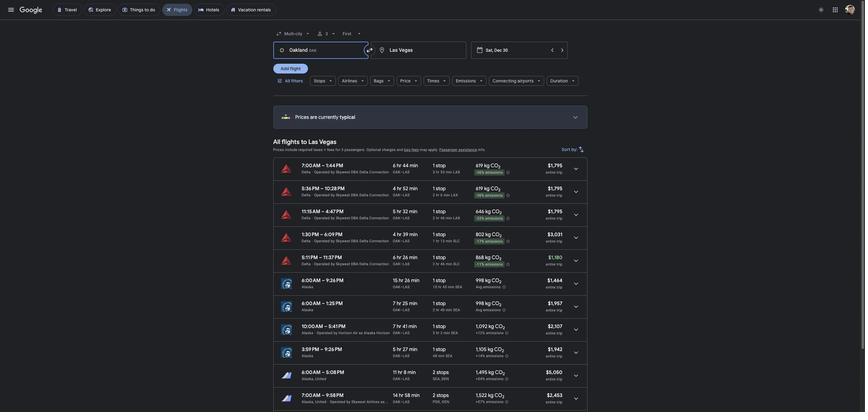 Task type: describe. For each thing, give the bounding box(es) containing it.
17%
[[477, 240, 484, 244]]

airports
[[518, 78, 534, 84]]

2 inside 1 stop 2 hr 40 min sea
[[433, 308, 435, 313]]

change appearance image
[[814, 2, 829, 17]]

hr inside 14 hr 58 min oak – las
[[399, 393, 404, 399]]

, for 14 hr 58 min
[[440, 400, 441, 405]]

– inside 6:00 am – 9:26 pm alaska
[[322, 278, 325, 284]]

3 inside popup button
[[326, 31, 328, 36]]

las for 5 hr 32 min
[[403, 216, 410, 221]]

11 hr 8 min oak – las
[[393, 370, 416, 382]]

4:47 pm
[[326, 209, 344, 215]]

avg for 15 hr 26 min
[[476, 285, 482, 290]]

3:59 pm – 9:26 pm alaska
[[302, 347, 342, 359]]

loading results progress bar
[[0, 20, 861, 21]]

1 stop flight. element for 5 hr 27 min
[[433, 347, 446, 354]]

48
[[433, 354, 437, 359]]

802
[[476, 232, 484, 238]]

hr inside 5 hr 27 min oak – las
[[397, 347, 402, 353]]

airlines inside popup button
[[342, 78, 357, 84]]

connecting airports
[[493, 78, 534, 84]]

– inside 7 hr 25 min oak – las
[[400, 308, 403, 313]]

– inside 11 hr 8 min oak – las
[[400, 377, 403, 382]]

passenger
[[439, 148, 457, 152]]

min inside 1 stop 10 hr 45 min sea
[[448, 285, 454, 290]]

+57%
[[476, 400, 485, 405]]

operated by skywest dba delta connection for 6:09 pm
[[314, 239, 389, 244]]

total duration 15 hr 26 min. element
[[393, 278, 433, 285]]

 image for 5:36 pm
[[312, 193, 313, 198]]

sea inside 1 stop 48 min sea
[[446, 354, 453, 359]]

10:00 am
[[302, 324, 323, 330]]

2 inside 646 kg co 2
[[500, 211, 502, 216]]

2 inside 1,105 kg co 2
[[502, 349, 504, 354]]

14 hr 58 min oak – las
[[393, 393, 420, 405]]

lax for 5 hr 32 min
[[453, 216, 460, 221]]

– inside 4 hr 39 min oak – las
[[400, 239, 403, 244]]

co for 5 hr 32 min
[[492, 209, 500, 215]]

53
[[440, 170, 445, 175]]

skywest for 10:28 pm
[[336, 193, 350, 198]]

25
[[403, 301, 408, 307]]

– right departure time: 5:11 pm. text field
[[319, 255, 322, 261]]

2453 US dollars text field
[[547, 393, 563, 399]]

– right "1:30 pm"
[[320, 232, 323, 238]]

Departure time: 11:15 AM. text field
[[302, 209, 320, 215]]

oak for 14 hr 58 min
[[393, 400, 400, 405]]

min inside 15 hr 26 min oak – las
[[411, 278, 420, 284]]

Arrival time: 1:25 PM. text field
[[326, 301, 343, 307]]

include
[[285, 148, 297, 152]]

5:11 pm
[[302, 255, 318, 261]]

– right 5:36 pm text box
[[321, 186, 324, 192]]

min inside 1 stop 48 min sea
[[438, 354, 445, 359]]

1 stop flight. element for 7 hr 41 min
[[433, 324, 446, 331]]

prices include required taxes + fees for 3 passengers. optional charges and bag fees may apply. passenger assistance
[[273, 148, 477, 152]]

leaves oakland international airport at 6:00 am on saturday, december 30 and arrives at harry reid international airport at 5:08 pm on saturday, december 30. element
[[302, 370, 344, 376]]

entire for 15 hr 26 min
[[546, 286, 556, 290]]

36% for 6 hr 44 min
[[477, 171, 484, 175]]

for
[[336, 148, 340, 152]]

– inside 15 hr 26 min oak – las
[[400, 285, 403, 290]]

2 inside 2 stops sea , den
[[433, 370, 435, 376]]

$2,453 entire trip
[[546, 393, 563, 405]]

4 hr 52 min oak – las
[[393, 186, 418, 198]]

1,092 kg co 2
[[476, 324, 505, 331]]

oak for 6 hr 26 min
[[393, 262, 400, 267]]

add flight button
[[273, 64, 308, 74]]

flight details. leaves oakland international airport at 6:00 am on saturday, december 30 and arrives at harry reid international airport at 5:08 pm on saturday, december 30. image
[[569, 369, 583, 384]]

operated down '9:58 pm' at left
[[330, 400, 345, 405]]

2 inside 2 stops pdx , den
[[433, 393, 435, 399]]

- for 5 hr 32 min
[[476, 217, 477, 221]]

duration button
[[547, 74, 579, 88]]

1 stop 2 hr 6 min lax
[[433, 186, 458, 198]]

min inside 4 hr 52 min oak – las
[[409, 186, 418, 192]]

hr inside 1 stop 10 hr 45 min sea
[[438, 285, 442, 290]]

kg for 15 hr 26 min
[[485, 278, 491, 284]]

optional
[[367, 148, 381, 152]]

min inside 14 hr 58 min oak – las
[[412, 393, 420, 399]]

sort by:
[[562, 147, 578, 152]]

$3,031 entire trip
[[546, 232, 563, 244]]

hr inside 7 hr 25 min oak – las
[[397, 301, 401, 307]]

$1,957
[[548, 301, 563, 307]]

5050 US dollars text field
[[546, 370, 563, 376]]

Arrival time: 9:26 PM. text field
[[325, 347, 342, 353]]

– inside 3:59 pm – 9:26 pm alaska
[[320, 347, 323, 353]]

total duration 6 hr 44 min. element
[[393, 163, 433, 170]]

1,105 kg co 2
[[476, 347, 504, 354]]

by for 6:09 pm
[[331, 239, 335, 244]]

2 inside 1 stop 3 hr 2 min sea
[[440, 331, 443, 336]]

trip for 6 hr 44 min
[[557, 171, 563, 175]]

1,092
[[476, 324, 488, 330]]

dba for 11:15 am – 4:47 pm
[[351, 216, 359, 221]]

min inside 7 hr 25 min oak – las
[[409, 301, 417, 307]]

Arrival time: 9:58 PM. text field
[[326, 393, 344, 399]]

alaska right air
[[364, 331, 376, 336]]

bags button
[[370, 74, 394, 88]]

6 inside 1 stop 2 hr 6 min lax
[[440, 193, 443, 198]]

bags
[[374, 78, 384, 84]]

1 stop flight. element for 6 hr 44 min
[[433, 163, 446, 170]]

1 for 5 hr 27 min
[[433, 347, 435, 353]]

Departure time: 10:00 AM. text field
[[302, 324, 323, 330]]

3 inside 1 stop 3 hr 53 min lax
[[433, 170, 435, 175]]

trip for 4 hr 52 min
[[557, 194, 563, 198]]

bag fees button
[[404, 148, 419, 152]]

1180 US dollars text field
[[548, 255, 563, 261]]

leaves oakland international airport at 11:15 am on saturday, december 30 and arrives at harry reid international airport at 4:47 pm on saturday, december 30. element
[[302, 209, 344, 215]]

alaska down departure time: 10:00 am. text field
[[302, 331, 313, 336]]

11
[[393, 370, 397, 376]]

hr inside 1 stop 2 hr 46 min slc
[[436, 262, 439, 267]]

alaska down the 14 at the left
[[386, 400, 397, 405]]

passengers.
[[345, 148, 366, 152]]

– inside 5 hr 27 min oak – las
[[400, 354, 403, 359]]

 image for 5:11 pm
[[312, 262, 313, 267]]

entire for 4 hr 52 min
[[546, 194, 556, 198]]

flight details. leaves oakland international airport at 5:36 pm on saturday, december 30 and arrives at harry reid international airport at 10:28 pm on saturday, december 30. image
[[569, 185, 583, 199]]

alaska inside 3:59 pm – 9:26 pm alaska
[[302, 354, 313, 359]]

airlines inside the all flights to las vegas main content
[[367, 400, 380, 405]]

min inside '1 stop 2 hr 46 min lax'
[[446, 216, 452, 221]]

Arrival time: 10:28 PM. text field
[[325, 186, 345, 192]]

– left "arrival time: 5:41 pm." text box
[[324, 324, 327, 330]]

sea for 7 hr 41 min
[[451, 331, 458, 336]]

operated by skywest dba delta connection for 10:28 pm
[[314, 193, 389, 198]]

6 hr 26 min oak – las
[[393, 255, 418, 267]]

2 inside '1 stop 2 hr 46 min lax'
[[433, 216, 435, 221]]

emissions
[[456, 78, 476, 84]]

trip for 7 hr 41 min
[[557, 332, 563, 336]]

layover (1 of 1) is a 10 hr 45 min layover at seattle-tacoma international airport in seattle. element
[[433, 285, 473, 290]]

2 horizon from the left
[[377, 331, 390, 336]]

Arrival time: 4:47 PM. text field
[[326, 209, 344, 215]]

1 stop 2 hr 46 min slc
[[433, 255, 460, 267]]

10
[[433, 285, 437, 290]]

3:59 pm
[[302, 347, 319, 353]]

 image for 11:15 am
[[312, 216, 313, 221]]

layover (1 of 2) is a 2 hr 57 min layover at seattle-tacoma international airport in seattle. layover (2 of 2) is a 1 hr 15 min layover at denver international airport in denver. element
[[433, 377, 473, 382]]

7 hr 41 min oak – las
[[393, 324, 417, 336]]

operated for 11:15 am
[[314, 216, 330, 221]]

co for 7 hr 25 min
[[492, 301, 499, 307]]

6:09 pm
[[324, 232, 343, 238]]

1464 US dollars text field
[[548, 278, 563, 284]]

stops button
[[310, 74, 336, 88]]

kg for 4 hr 52 min
[[484, 186, 490, 192]]

kg for 5 hr 32 min
[[485, 209, 491, 215]]

times button
[[424, 74, 450, 88]]

– up alaska, united
[[322, 393, 325, 399]]

las
[[308, 138, 318, 146]]

11:15 am
[[302, 209, 320, 215]]

7 hr 25 min oak – las
[[393, 301, 417, 313]]

998 kg co 2 for $1,464
[[476, 278, 502, 285]]

+14% emissions
[[476, 354, 504, 359]]

by for 4:47 pm
[[331, 216, 335, 221]]

flight details. leaves oakland international airport at 3:59 pm on saturday, december 30 and arrives at harry reid international airport at 9:26 pm on saturday, december 30. image
[[569, 346, 583, 361]]

7 for 7 hr 25 min
[[393, 301, 396, 307]]

as for 14 hr 58 min
[[381, 400, 385, 405]]

32
[[403, 209, 408, 215]]

$2,453
[[547, 393, 563, 399]]

15 hr 26 min oak – las
[[393, 278, 420, 290]]

1 stop flight. element for 7 hr 25 min
[[433, 301, 446, 308]]

$1,795 for 4 hr 52 min
[[548, 186, 563, 192]]

– inside 4 hr 52 min oak – las
[[400, 193, 403, 198]]

2 inside "1,495 kg co 2"
[[503, 372, 505, 377]]

las for 6 hr 26 min
[[403, 262, 410, 267]]

Departure time: 1:30 PM. text field
[[302, 232, 319, 238]]

layover (1 of 1) is a 3 hr 2 min layover at seattle-tacoma international airport in seattle. element
[[433, 331, 473, 336]]

leaves oakland international airport at 6:00 am on saturday, december 30 and arrives at harry reid international airport at 1:25 pm on saturday, december 30. element
[[302, 301, 343, 307]]

min inside 1 stop 2 hr 46 min slc
[[446, 262, 452, 267]]

– inside 6 hr 26 min oak – las
[[400, 262, 403, 267]]

$2,107
[[548, 324, 563, 330]]

required
[[298, 148, 313, 152]]

+54%
[[476, 377, 485, 382]]

hr inside 1 stop 3 hr 2 min sea
[[436, 331, 439, 336]]

– left 1:44 pm
[[322, 163, 325, 169]]

646 kg co 2
[[476, 209, 502, 216]]

– inside 14 hr 58 min oak – las
[[400, 400, 403, 405]]

2 inside 1 stop 2 hr 6 min lax
[[433, 193, 435, 198]]

charges
[[382, 148, 396, 152]]

hr inside 4 hr 52 min oak – las
[[397, 186, 402, 192]]

$1,464
[[548, 278, 563, 284]]

all filters
[[285, 78, 303, 84]]

– left 4:47 pm
[[321, 209, 325, 215]]

1,495 kg co 2
[[476, 370, 505, 377]]

hr inside 11 hr 8 min oak – las
[[398, 370, 403, 376]]

flights
[[282, 138, 300, 146]]

entire for 6 hr 26 min
[[546, 263, 556, 267]]

slc for 868
[[453, 262, 460, 267]]

operated down leaves oakland international airport at 10:00 am on saturday, december 30 and arrives at harry reid international airport at 5:41 pm on saturday, december 30. 'element'
[[317, 331, 333, 336]]

entire for 7 hr 41 min
[[546, 332, 556, 336]]

1795 us dollars text field for 6 hr 44 min
[[548, 163, 563, 169]]

min inside 1 stop 1 hr 13 min slc
[[446, 239, 452, 244]]

layover (1 of 1) is a 3 hr 53 min layover at los angeles international airport in los angeles. element
[[433, 170, 473, 175]]

5 1 from the top
[[433, 239, 435, 244]]

6 for 6 hr 26 min
[[393, 255, 396, 261]]

alaska inside 6:00 am – 9:26 pm alaska
[[302, 285, 313, 290]]

leaves oakland international airport at 3:59 pm on saturday, december 30 and arrives at harry reid international airport at 9:26 pm on saturday, december 30. element
[[302, 347, 342, 353]]

den for 14 hr 58 min
[[442, 400, 449, 405]]

alaska inside 6:00 am – 1:25 pm alaska
[[302, 308, 313, 313]]

vegas
[[319, 138, 336, 146]]

Arrival time: 5:41 PM. text field
[[329, 324, 346, 330]]

1 stop flight. element for 4 hr 52 min
[[433, 186, 446, 193]]

1 stop 3 hr 2 min sea
[[433, 324, 458, 336]]

1 stop 3 hr 53 min lax
[[433, 163, 460, 175]]

dba for 5:36 pm – 10:28 pm
[[351, 193, 359, 198]]

total duration 7 hr 41 min. element
[[393, 324, 433, 331]]

6:00 am – 1:25 pm alaska
[[302, 301, 343, 313]]

hr inside '5 hr 32 min oak – las'
[[397, 209, 402, 215]]

2 united from the top
[[315, 400, 326, 405]]

passenger assistance button
[[439, 148, 477, 152]]

layover (1 of 1) is a 2 hr 46 min layover at salt lake city international airport in salt lake city. element
[[433, 262, 473, 267]]

– inside 6:00 am – 1:25 pm alaska
[[322, 301, 325, 307]]

1 stop flight. element for 5 hr 32 min
[[433, 209, 446, 216]]

united inside the "6:00 am – 5:08 pm alaska, united"
[[315, 377, 326, 382]]

total duration 7 hr 25 min. element
[[393, 301, 433, 308]]

layover (1 of 1) is a 1 hr 13 min layover at salt lake city international airport in salt lake city. element
[[433, 239, 473, 244]]

by:
[[571, 147, 578, 152]]

to
[[301, 138, 307, 146]]

2 inside 1,092 kg co 2
[[503, 326, 505, 331]]

co for 7 hr 41 min
[[495, 324, 503, 330]]

6:00 am for 5:08 pm
[[302, 370, 321, 376]]

hr inside 1 stop 1 hr 13 min slc
[[436, 239, 439, 244]]

kg for 11 hr 8 min
[[489, 370, 494, 376]]

min inside '5 hr 32 min oak – las'
[[409, 209, 417, 215]]

price button
[[397, 74, 421, 88]]

kg for 5 hr 27 min
[[488, 347, 493, 353]]

pdx
[[433, 400, 440, 405]]

1 horizon from the left
[[339, 331, 352, 336]]

7 for 7 hr 41 min
[[393, 324, 396, 330]]

$1,795 entire trip for 5 hr 32 min
[[546, 209, 563, 221]]

5:41 pm
[[329, 324, 346, 330]]

las for 11 hr 8 min
[[403, 377, 410, 382]]

min inside 1 stop 2 hr 40 min sea
[[446, 308, 452, 313]]

11%
[[477, 263, 484, 267]]

- for 6 hr 26 min
[[476, 263, 477, 267]]

1 fees from the left
[[327, 148, 335, 152]]

prices for prices are currently typical
[[295, 114, 309, 121]]

Departure text field
[[486, 42, 547, 59]]

min inside 5 hr 27 min oak – las
[[409, 347, 417, 353]]

alaska, inside the "6:00 am – 5:08 pm alaska, united"
[[302, 377, 314, 382]]

hr inside 1 stop 3 hr 53 min lax
[[436, 170, 439, 175]]

min inside 1 stop 3 hr 53 min lax
[[446, 170, 452, 175]]

operated for 5:36 pm
[[314, 193, 330, 198]]

avg for 7 hr 25 min
[[476, 308, 482, 313]]

flight details. leaves oakland international airport at 6:00 am on saturday, december 30 and arrives at harry reid international airport at 9:26 pm on saturday, december 30. image
[[569, 277, 583, 291]]

9:58 pm
[[326, 393, 344, 399]]

6:00 am for 1:25 pm
[[302, 301, 321, 307]]

trip for 4 hr 39 min
[[557, 240, 563, 244]]

min inside 7 hr 41 min oak – las
[[409, 324, 417, 330]]

2 stops pdx , den
[[433, 393, 449, 405]]

flight details. leaves oakland international airport at 6:00 am on saturday, december 30 and arrives at harry reid international airport at 1:25 pm on saturday, december 30. image
[[569, 300, 583, 314]]

connection for 4 hr 52 min
[[369, 193, 389, 198]]

total duration 14 hr 58 min. element
[[393, 393, 433, 400]]

co for 4 hr 52 min
[[491, 186, 498, 192]]

Departure time: 6:00 AM. text field
[[302, 278, 321, 284]]

all for all flights to las vegas
[[273, 138, 280, 146]]

may
[[420, 148, 427, 152]]

las for 14 hr 58 min
[[403, 400, 410, 405]]

$1,795 for 5 hr 32 min
[[548, 209, 563, 215]]

40
[[440, 308, 445, 313]]

trip for 7 hr 25 min
[[557, 309, 563, 313]]

leaves oakland international airport at 7:00 am on saturday, december 30 and arrives at harry reid international airport at 1:44 pm on saturday, december 30. element
[[302, 163, 343, 169]]

1 for 15 hr 26 min
[[433, 278, 435, 284]]

45
[[443, 285, 447, 290]]

leaves oakland international airport at 6:00 am on saturday, december 30 and arrives at harry reid international airport at 9:26 pm on saturday, december 30. element
[[302, 278, 344, 284]]

7:00 am for 7:00 am – 1:44 pm
[[302, 163, 321, 169]]

trip for 5 hr 27 min
[[557, 355, 563, 359]]

+54% emissions
[[476, 377, 504, 382]]

Arrival time: 1:44 PM. text field
[[326, 163, 343, 169]]

filters
[[291, 78, 303, 84]]

-17% emissions
[[476, 240, 503, 244]]

1,522 kg co 2
[[476, 393, 504, 400]]

lax for 4 hr 52 min
[[451, 193, 458, 198]]

flight details. leaves oakland international airport at 7:00 am on saturday, december 30 and arrives at harry reid international airport at 1:44 pm on saturday, december 30. image
[[569, 162, 583, 176]]

total duration 5 hr 27 min. element
[[393, 347, 433, 354]]

air
[[353, 331, 358, 336]]

-36% emissions for 4 hr 52 min
[[476, 194, 503, 198]]

min inside 11 hr 8 min oak – las
[[408, 370, 416, 376]]

co for 5 hr 27 min
[[494, 347, 502, 353]]

1,495
[[476, 370, 487, 376]]



Task type: locate. For each thing, give the bounding box(es) containing it.
0 vertical spatial slc
[[453, 239, 460, 244]]

hr left 13
[[436, 239, 439, 244]]

hr inside 6 hr 26 min oak – las
[[397, 255, 402, 261]]

entire inside $1,942 entire trip
[[546, 355, 556, 359]]

2 oak from the top
[[393, 193, 400, 198]]

0 vertical spatial 2 stops flight. element
[[433, 370, 449, 377]]

layover (1 of 1) is a 2 hr 6 min layover at los angeles international airport in los angeles. element
[[433, 193, 473, 198]]

1 stop flight. element up the 10 in the bottom of the page
[[433, 278, 446, 285]]

1 vertical spatial alaska,
[[302, 400, 314, 405]]

1 stop flight. element for 15 hr 26 min
[[433, 278, 446, 285]]

oak inside 11 hr 8 min oak – las
[[393, 377, 400, 382]]

3 dba from the top
[[351, 216, 359, 221]]

1 las from the top
[[403, 170, 410, 175]]

swap origin and destination. image
[[366, 47, 373, 54]]

9 entire from the top
[[546, 355, 556, 359]]

619 kg co 2
[[476, 163, 501, 170], [476, 186, 501, 193]]

are
[[310, 114, 317, 121]]

0 vertical spatial lax
[[453, 170, 460, 175]]

2 inside 1 stop 2 hr 46 min slc
[[433, 262, 435, 267]]

0 vertical spatial 998
[[476, 278, 484, 284]]

1 stop flight. element for 4 hr 39 min
[[433, 232, 446, 239]]

1 vertical spatial avg emissions
[[476, 308, 501, 313]]

1 vertical spatial  image
[[312, 239, 313, 244]]

1 avg from the top
[[476, 285, 482, 290]]

1 connection from the top
[[369, 170, 389, 175]]

58
[[405, 393, 410, 399]]

emissions button
[[452, 74, 487, 88]]

- right layover (1 of 1) is a 3 hr 53 min layover at los angeles international airport in los angeles. "element" at the top right
[[476, 171, 477, 175]]

total duration 4 hr 39 min. element
[[393, 232, 433, 239]]

998
[[476, 278, 484, 284], [476, 301, 484, 307]]

stop up 40
[[436, 301, 446, 307]]

3 las from the top
[[403, 216, 410, 221]]

 image down "1:30 pm"
[[312, 239, 313, 244]]

998 kg co 2 down -11% emissions
[[476, 278, 502, 285]]

Departure time: 6:00 AM. text field
[[302, 301, 321, 307]]

4 oak from the top
[[393, 239, 400, 244]]

– inside "6 hr 44 min oak – las"
[[400, 170, 403, 175]]

co inside the 868 kg co 2
[[492, 255, 499, 261]]

$1,464 entire trip
[[546, 278, 563, 290]]

4 trip from the top
[[557, 240, 563, 244]]

2 -36% emissions from the top
[[476, 194, 503, 198]]

stop for 15 hr 26 min
[[436, 278, 446, 284]]

5 entire from the top
[[546, 263, 556, 267]]

-33% emissions
[[476, 217, 503, 221]]

1 stop flight. element for 6 hr 26 min
[[433, 255, 446, 262]]

2 vertical spatial 6
[[393, 255, 396, 261]]

6:00 am inside 6:00 am – 1:25 pm alaska
[[302, 301, 321, 307]]

2 vertical spatial lax
[[453, 216, 460, 221]]

1 up layover (1 of 1) is a 2 hr 46 min layover at salt lake city international airport in salt lake city. 'element' in the right of the page
[[433, 255, 435, 261]]

$5,050
[[546, 370, 563, 376]]

1 5 from the top
[[393, 209, 396, 215]]

1 for 5 hr 32 min
[[433, 209, 435, 215]]

fees right +
[[327, 148, 335, 152]]

las inside 15 hr 26 min oak – las
[[403, 285, 410, 290]]

998 up "1,092"
[[476, 301, 484, 307]]

min right 39 at left bottom
[[410, 232, 418, 238]]

4 inside 4 hr 52 min oak – las
[[393, 186, 396, 192]]

3 $1,795 entire trip from the top
[[546, 209, 563, 221]]

operated down leaves oakland international airport at 7:00 am on saturday, december 30 and arrives at harry reid international airport at 1:44 pm on saturday, december 30. "element"
[[314, 170, 330, 175]]

5 for 5 hr 27 min
[[393, 347, 396, 353]]

trip inside $5,050 entire trip
[[557, 378, 563, 382]]

9 1 stop flight. element from the top
[[433, 347, 446, 354]]

trip inside $2,453 entire trip
[[557, 401, 563, 405]]

1 horizontal spatial airlines
[[367, 400, 380, 405]]

11 trip from the top
[[557, 401, 563, 405]]

min up 1 stop 10 hr 45 min sea
[[446, 262, 452, 267]]

Arrival time: 9:26 PM. text field
[[326, 278, 344, 284]]

0 vertical spatial $1,795 entire trip
[[546, 163, 563, 175]]

1 horizontal spatial fees
[[412, 148, 419, 152]]

1 slc from the top
[[453, 239, 460, 244]]

 image
[[312, 193, 313, 198], [312, 216, 313, 221]]

4 stop from the top
[[436, 232, 446, 238]]

4 connection from the top
[[369, 239, 389, 244]]

1 stop flight. element down 13
[[433, 255, 446, 262]]

las inside 4 hr 39 min oak – las
[[403, 239, 410, 244]]

Departure time: 5:11 PM. text field
[[302, 255, 318, 261]]

0 vertical spatial as
[[359, 331, 363, 336]]

27
[[403, 347, 408, 353]]

$1,795 entire trip for 4 hr 52 min
[[546, 186, 563, 198]]

–
[[322, 163, 325, 169], [400, 170, 403, 175], [321, 186, 324, 192], [400, 193, 403, 198], [321, 209, 325, 215], [400, 216, 403, 221], [320, 232, 323, 238], [400, 239, 403, 244], [319, 255, 322, 261], [400, 262, 403, 267], [322, 278, 325, 284], [400, 285, 403, 290], [322, 301, 325, 307], [400, 308, 403, 313], [324, 324, 327, 330], [400, 331, 403, 336], [320, 347, 323, 353], [400, 354, 403, 359], [322, 370, 325, 376], [400, 377, 403, 382], [322, 393, 325, 399], [400, 400, 403, 405]]

5 hr 27 min oak – las
[[393, 347, 417, 359]]

currently
[[319, 114, 339, 121]]

$2,107 entire trip
[[546, 324, 563, 336]]

0 vertical spatial all
[[285, 78, 290, 84]]

las inside 5 hr 27 min oak – las
[[403, 354, 410, 359]]

las for 7 hr 41 min
[[403, 331, 410, 336]]

0 vertical spatial 26
[[403, 255, 408, 261]]

kg for 6 hr 26 min
[[485, 255, 491, 261]]

7 las from the top
[[403, 308, 410, 313]]

0 vertical spatial alaska,
[[302, 377, 314, 382]]

2 slc from the top
[[453, 262, 460, 267]]

all flights to las vegas main content
[[273, 101, 587, 413]]

Arrival time: 5:08 PM. text field
[[326, 370, 344, 376]]

1 vertical spatial 7:00 am
[[302, 393, 321, 399]]

1 inside 1 stop 2 hr 46 min slc
[[433, 255, 435, 261]]

– inside 7 hr 41 min oak – las
[[400, 331, 403, 336]]

las down 39 at left bottom
[[403, 239, 410, 244]]

entire for 14 hr 58 min
[[546, 401, 556, 405]]

 image down departure time: 7:00 am. text field
[[312, 170, 313, 175]]

flight details. leaves oakland international airport at 5:11 pm on saturday, december 30 and arrives at harry reid international airport at 11:37 pm on saturday, december 30. image
[[569, 254, 583, 268]]

entire for 5 hr 32 min
[[546, 217, 556, 221]]

1:30 pm
[[302, 232, 319, 238]]

min right 8
[[408, 370, 416, 376]]

8 stop from the top
[[436, 324, 446, 330]]

1:44 pm
[[326, 163, 343, 169]]

2 trip from the top
[[557, 194, 563, 198]]

1 alaska, from the top
[[302, 377, 314, 382]]

26 inside 6 hr 26 min oak – las
[[403, 255, 408, 261]]

1 36% from the top
[[477, 171, 484, 175]]

1 998 kg co 2 from the top
[[476, 278, 502, 285]]

slc for 802
[[453, 239, 460, 244]]

None text field
[[273, 42, 369, 59], [371, 42, 466, 59], [273, 42, 369, 59], [371, 42, 466, 59]]

stop for 4 hr 39 min
[[436, 232, 446, 238]]

Departure time: 7:00 AM. text field
[[302, 163, 321, 169]]

kg for 7 hr 25 min
[[485, 301, 491, 307]]

+57% emissions
[[476, 400, 504, 405]]

2 inside 1,522 kg co 2
[[502, 395, 504, 400]]

36% up 646
[[477, 194, 484, 198]]

2 vertical spatial 6:00 am
[[302, 370, 321, 376]]

1:30 pm – 6:09 pm
[[302, 232, 343, 238]]

avg
[[476, 285, 482, 290], [476, 308, 482, 313]]

hr left 32
[[397, 209, 402, 215]]

sea for 15 hr 26 min
[[455, 285, 462, 290]]

0 vertical spatial airlines
[[342, 78, 357, 84]]

2 vertical spatial $1,795
[[548, 209, 563, 215]]

operated by skywest dba delta connection for 1:44 pm
[[314, 170, 389, 175]]

- down 868
[[476, 263, 477, 267]]

hr inside "6 hr 44 min oak – las"
[[397, 163, 402, 169]]

avg emissions for $1,464
[[476, 285, 501, 290]]

9 oak from the top
[[393, 354, 400, 359]]

– down 32
[[400, 216, 403, 221]]

trip down $5,050
[[557, 378, 563, 382]]

connecting airports button
[[489, 74, 544, 88]]

1 vertical spatial stops
[[437, 393, 449, 399]]

flight details. leaves oakland international airport at 10:00 am on saturday, december 30 and arrives at harry reid international airport at 5:41 pm on saturday, december 30. image
[[569, 323, 583, 337]]

1 vertical spatial 6:00 am
[[302, 301, 321, 307]]

1 vertical spatial lax
[[451, 193, 458, 198]]

46 inside '1 stop 2 hr 46 min lax'
[[440, 216, 445, 221]]

0 vertical spatial  image
[[312, 193, 313, 198]]

8 trip from the top
[[557, 332, 563, 336]]

2 998 kg co 2 from the top
[[476, 301, 502, 308]]

8 1 from the top
[[433, 301, 435, 307]]

kg inside 1,522 kg co 2
[[488, 393, 494, 399]]

skywest for 6:09 pm
[[336, 239, 350, 244]]

1 horizontal spatial horizon
[[377, 331, 390, 336]]

all for all filters
[[285, 78, 290, 84]]

stop up layover (1 of 1) is a 2 hr 6 min layover at los angeles international airport in los angeles. 'element'
[[436, 186, 446, 192]]

layover (1 of 2) is a 6 hr 54 min layover at portland international airport in portland. layover (2 of 2) is a 1 hr 43 min layover at denver international airport in denver. element
[[433, 400, 473, 405]]

layover (1 of 1) is a 48 min layover at seattle-tacoma international airport in seattle. element
[[433, 354, 473, 359]]

entire up $1,795 text box
[[546, 194, 556, 198]]

Departure time: 7:00 AM. text field
[[302, 393, 321, 399]]

min down 4 hr 39 min oak – las
[[409, 255, 418, 261]]

0 vertical spatial united
[[315, 377, 326, 382]]

min right '48'
[[438, 354, 445, 359]]

taxes
[[314, 148, 323, 152]]

2 stops sea , den
[[433, 370, 449, 382]]

all left filters
[[285, 78, 290, 84]]

more details image
[[568, 110, 583, 125]]

stop for 5 hr 27 min
[[436, 347, 446, 353]]

stop inside 1 stop 3 hr 53 min lax
[[436, 163, 446, 169]]

5 oak from the top
[[393, 262, 400, 267]]

1 vertical spatial 6
[[440, 193, 443, 198]]

1 stop flight. element up '48'
[[433, 347, 446, 354]]

10 trip from the top
[[557, 378, 563, 382]]

46 inside 1 stop 2 hr 46 min slc
[[440, 262, 445, 267]]

2 1 stop flight. element from the top
[[433, 186, 446, 193]]

2 $1,795 from the top
[[548, 186, 563, 192]]

46 for 6 hr 26 min
[[440, 262, 445, 267]]

1 vertical spatial 9:26 pm
[[325, 347, 342, 353]]

las for 4 hr 39 min
[[403, 239, 410, 244]]

- for 4 hr 39 min
[[476, 240, 477, 244]]

802 kg co 2
[[476, 232, 502, 239]]

0 horizontal spatial as
[[359, 331, 363, 336]]

6 las from the top
[[403, 285, 410, 290]]

5:08 pm
[[326, 370, 344, 376]]

0 vertical spatial 619 kg co 2
[[476, 163, 501, 170]]

619 kg co 2 down assistance
[[476, 163, 501, 170]]

entire for 4 hr 39 min
[[546, 240, 556, 244]]

Departure time: 6:00 AM. text field
[[302, 370, 321, 376]]

trip for 11 hr 8 min
[[557, 378, 563, 382]]

 image down 5:36 pm text box
[[312, 193, 313, 198]]

1 vertical spatial 7
[[393, 324, 396, 330]]

hr
[[397, 163, 402, 169], [436, 170, 439, 175], [397, 186, 402, 192], [436, 193, 439, 198], [397, 209, 402, 215], [436, 216, 439, 221], [397, 232, 402, 238], [436, 239, 439, 244], [397, 255, 402, 261], [436, 262, 439, 267], [399, 278, 404, 284], [438, 285, 442, 290], [397, 301, 401, 307], [436, 308, 439, 313], [397, 324, 401, 330], [436, 331, 439, 336], [397, 347, 402, 353], [398, 370, 403, 376], [399, 393, 404, 399]]

min inside 6 hr 26 min oak – las
[[409, 255, 418, 261]]

1
[[433, 163, 435, 169], [433, 186, 435, 192], [433, 209, 435, 215], [433, 232, 435, 238], [433, 239, 435, 244], [433, 255, 435, 261], [433, 278, 435, 284], [433, 301, 435, 307], [433, 324, 435, 330], [433, 347, 435, 353]]

13
[[440, 239, 445, 244]]

duration
[[550, 78, 568, 84]]

stop inside 1 stop 2 hr 40 min sea
[[436, 301, 446, 307]]

1 inside 1 stop 3 hr 53 min lax
[[433, 163, 435, 169]]

trip inside $1,464 entire trip
[[557, 286, 563, 290]]

1 stop flight. element up 13
[[433, 232, 446, 239]]

3 6:00 am from the top
[[302, 370, 321, 376]]

oak down 15
[[393, 285, 400, 290]]

1 vertical spatial 998
[[476, 301, 484, 307]]

9:26 pm for 3:59 pm
[[325, 347, 342, 353]]

hr left 41
[[397, 324, 401, 330]]

619 kg co 2 for 4 hr 52 min
[[476, 186, 501, 193]]

4 for 4 hr 52 min
[[393, 186, 396, 192]]

3 oak from the top
[[393, 216, 400, 221]]

prices are currently typical
[[295, 114, 355, 121]]

sea right 40
[[453, 308, 460, 313]]

1 4 from the top
[[393, 186, 396, 192]]

5 for 5 hr 32 min
[[393, 209, 396, 215]]

11 las from the top
[[403, 400, 410, 405]]

1 stop 1 hr 13 min slc
[[433, 232, 460, 244]]

– down 25
[[400, 308, 403, 313]]

entire inside $1,180 entire trip
[[546, 263, 556, 267]]

hr left 44
[[397, 163, 402, 169]]

Departure time: 5:36 PM. text field
[[302, 186, 319, 192]]

layover (1 of 1) is a 2 hr 46 min layover at los angeles international airport in los angeles. element
[[433, 216, 473, 221]]

min right 13
[[446, 239, 452, 244]]

8 entire from the top
[[546, 332, 556, 336]]

, inside 2 stops sea , den
[[440, 377, 441, 382]]

1  image from the top
[[312, 193, 313, 198]]

1 vertical spatial 619 kg co 2
[[476, 186, 501, 193]]

– left arrival time: 1:25 pm. text box
[[322, 301, 325, 307]]

oak down total duration 5 hr 32 min. element
[[393, 216, 400, 221]]

sea inside 2 stops sea , den
[[433, 377, 440, 382]]

operated by skywest airlines as alaska skywest
[[330, 400, 413, 405]]

trip down $1,957 text field
[[557, 309, 563, 313]]

8 oak from the top
[[393, 331, 400, 336]]

operated by skywest dba delta connection down 6:09 pm text box at left
[[314, 239, 389, 244]]

2 vertical spatial $1,795 entire trip
[[546, 209, 563, 221]]

min right 32
[[409, 209, 417, 215]]

6 entire from the top
[[546, 286, 556, 290]]

entire for 7 hr 25 min
[[546, 309, 556, 313]]

flight details. leaves oakland international airport at 11:15 am on saturday, december 30 and arrives at harry reid international airport at 4:47 pm on saturday, december 30. image
[[569, 208, 583, 222]]

kg inside "1,495 kg co 2"
[[489, 370, 494, 376]]

998 for 15 hr 26 min
[[476, 278, 484, 284]]

0 vertical spatial  image
[[312, 170, 313, 175]]

stops inside 2 stops pdx , den
[[437, 393, 449, 399]]

1 vertical spatial 26
[[405, 278, 410, 284]]

skywest
[[398, 400, 413, 405]]

alaska down 3:59 pm
[[302, 354, 313, 359]]

1 vertical spatial 998 kg co 2
[[476, 301, 502, 308]]

1 vertical spatial  image
[[312, 216, 313, 221]]

add flight
[[281, 66, 301, 71]]

10 1 from the top
[[433, 347, 435, 353]]

5 - from the top
[[476, 263, 477, 267]]

oak for 5 hr 27 min
[[393, 354, 400, 359]]

stops for 14 hr 58 min
[[437, 393, 449, 399]]

total duration 4 hr 52 min. element
[[393, 186, 433, 193]]

oak inside 5 hr 27 min oak – las
[[393, 354, 400, 359]]

min inside 1 stop 2 hr 6 min lax
[[444, 193, 450, 198]]

0 vertical spatial avg
[[476, 285, 482, 290]]

6:00 am up departure time: 6:00 am. text field
[[302, 278, 321, 284]]

2 entire from the top
[[546, 194, 556, 198]]

1 619 kg co 2 from the top
[[476, 163, 501, 170]]

4 left 52 in the top left of the page
[[393, 186, 396, 192]]

5 stop from the top
[[436, 255, 446, 261]]

$1,795 left flight details. leaves oakland international airport at 5:36 pm on saturday, december 30 and arrives at harry reid international airport at 10:28 pm on saturday, december 30. icon
[[548, 186, 563, 192]]

1 vertical spatial $1,795 entire trip
[[546, 186, 563, 198]]

2 36% from the top
[[477, 194, 484, 198]]

operated by skywest dba delta connection down arrival time: 11:37 pm. 'text field'
[[314, 262, 389, 267]]

1942 US dollars text field
[[548, 347, 563, 353]]

9:26 pm inside 3:59 pm – 9:26 pm alaska
[[325, 347, 342, 353]]

1 vertical spatial 619
[[476, 186, 483, 192]]

1 vertical spatial 5
[[393, 347, 396, 353]]

dba
[[351, 170, 359, 175], [351, 193, 359, 198], [351, 216, 359, 221], [351, 239, 359, 244], [351, 262, 359, 267]]

6 for 6 hr 44 min
[[393, 163, 396, 169]]

+12% emissions
[[476, 331, 504, 336]]

entire down $1,957 text field
[[546, 309, 556, 313]]

None search field
[[273, 26, 587, 96]]

hr inside '1 stop 2 hr 46 min lax'
[[436, 216, 439, 221]]

1 $1,795 entire trip from the top
[[546, 163, 563, 175]]

2 inside the 868 kg co 2
[[499, 257, 502, 262]]

hr left 39 at left bottom
[[397, 232, 402, 238]]

1 operated by skywest dba delta connection from the top
[[314, 170, 389, 175]]

hr inside 15 hr 26 min oak – las
[[399, 278, 404, 284]]

0 horizontal spatial airlines
[[342, 78, 357, 84]]

hr inside 1 stop 2 hr 40 min sea
[[436, 308, 439, 313]]

all inside main content
[[273, 138, 280, 146]]

– left 5:08 pm
[[322, 370, 325, 376]]

4 for 4 hr 39 min
[[393, 232, 396, 238]]

10 entire from the top
[[546, 378, 556, 382]]

– down total duration 4 hr 39 min. element
[[400, 239, 403, 244]]

0 vertical spatial 998 kg co 2
[[476, 278, 502, 285]]

1957 US dollars text field
[[548, 301, 563, 307]]

lax up '1 stop 2 hr 46 min lax'
[[451, 193, 458, 198]]

4 - from the top
[[476, 240, 477, 244]]

entire inside $3,031 entire trip
[[546, 240, 556, 244]]

10 las from the top
[[403, 377, 410, 382]]

4 operated by skywest dba delta connection from the top
[[314, 239, 389, 244]]

7 trip from the top
[[557, 309, 563, 313]]

kg for 7 hr 41 min
[[489, 324, 494, 330]]

operated for 1:30 pm
[[314, 239, 330, 244]]

oak inside 4 hr 52 min oak – las
[[393, 193, 400, 198]]

oak inside 4 hr 39 min oak – las
[[393, 239, 400, 244]]

+12%
[[476, 331, 485, 336]]

min up 1 stop 1 hr 13 min slc
[[446, 216, 452, 221]]

las down 8
[[403, 377, 410, 382]]

entire for 6 hr 44 min
[[546, 171, 556, 175]]

total duration 11 hr 8 min. element
[[393, 370, 433, 377]]

by for 11:37 pm
[[331, 262, 335, 267]]

26 down 4 hr 39 min oak – las
[[403, 255, 408, 261]]

2 las from the top
[[403, 193, 410, 198]]

1 vertical spatial slc
[[453, 262, 460, 267]]

las for 5 hr 27 min
[[403, 354, 410, 359]]

oak inside 7 hr 41 min oak – las
[[393, 331, 400, 336]]

entire
[[546, 171, 556, 175], [546, 194, 556, 198], [546, 217, 556, 221], [546, 240, 556, 244], [546, 263, 556, 267], [546, 286, 556, 290], [546, 309, 556, 313], [546, 332, 556, 336], [546, 355, 556, 359], [546, 378, 556, 382], [546, 401, 556, 405]]

1 7 from the top
[[393, 301, 396, 307]]

hr left 25
[[397, 301, 401, 307]]

trip inside $1,942 entire trip
[[557, 355, 563, 359]]

operated for 7:00 am
[[314, 170, 330, 175]]

0 vertical spatial 619
[[476, 163, 483, 169]]

Arrival time: 6:09 PM. text field
[[324, 232, 343, 238]]

operated down the 5:36 pm – 10:28 pm
[[314, 193, 330, 198]]

slc inside 1 stop 1 hr 13 min slc
[[453, 239, 460, 244]]

connecting
[[493, 78, 516, 84]]

prices
[[295, 114, 309, 121], [273, 148, 284, 152]]

stops
[[314, 78, 325, 84]]

trip down $1,795 text box
[[557, 217, 563, 221]]

2 connection from the top
[[369, 193, 389, 198]]

1 oak from the top
[[393, 170, 400, 175]]

2 6:00 am from the top
[[302, 301, 321, 307]]

3 entire from the top
[[546, 217, 556, 221]]

 image for 7:00 am
[[312, 170, 313, 175]]

619 kg co 2 for 6 hr 44 min
[[476, 163, 501, 170]]

619 down assistance
[[476, 163, 483, 169]]

connection for 5 hr 32 min
[[369, 216, 389, 221]]

las down 41
[[403, 331, 410, 336]]

– down total duration 11 hr 8 min. element
[[400, 377, 403, 382]]

46 up 1 stop 10 hr 45 min sea
[[440, 262, 445, 267]]

1 down the 10 in the bottom of the page
[[433, 301, 435, 307]]

las inside '5 hr 32 min oak – las'
[[403, 216, 410, 221]]

kg inside 1,092 kg co 2
[[489, 324, 494, 330]]

2 4 from the top
[[393, 232, 396, 238]]

avg down 11%
[[476, 285, 482, 290]]

0 vertical spatial 6:00 am
[[302, 278, 321, 284]]

flight details. leaves oakland international airport at 1:30 pm on saturday, december 30 and arrives at harry reid international airport at 6:09 pm on saturday, december 30. image
[[569, 231, 583, 245]]

52
[[403, 186, 408, 192]]

co for 6 hr 44 min
[[491, 163, 498, 169]]

entire inside $2,107 entire trip
[[546, 332, 556, 336]]

las down 25
[[403, 308, 410, 313]]

co for 15 hr 26 min
[[492, 278, 499, 284]]

-36% emissions for 6 hr 44 min
[[476, 171, 503, 175]]

sea inside 1 stop 3 hr 2 min sea
[[451, 331, 458, 336]]

las for 6 hr 44 min
[[403, 170, 410, 175]]

las for 7 hr 25 min
[[403, 308, 410, 313]]

1 vertical spatial $1,795
[[548, 186, 563, 192]]

all left flights at the left of the page
[[273, 138, 280, 146]]

stop inside 1 stop 1 hr 13 min slc
[[436, 232, 446, 238]]

oak for 5 hr 32 min
[[393, 216, 400, 221]]

oak inside "6 hr 44 min oak – las"
[[393, 170, 400, 175]]

total duration 6 hr 26 min. element
[[393, 255, 433, 262]]

alaska, down departure time: 6:00 am. text box
[[302, 377, 314, 382]]

4 1 from the top
[[433, 232, 435, 238]]

1 for 7 hr 25 min
[[433, 301, 435, 307]]

total duration 5 hr 32 min. element
[[393, 209, 433, 216]]

0 vertical spatial 36%
[[477, 171, 484, 175]]

6 1 stop flight. element from the top
[[433, 278, 446, 285]]

co for 14 hr 58 min
[[495, 393, 502, 399]]

3031 US dollars text field
[[548, 232, 563, 238]]

0 vertical spatial 46
[[440, 216, 445, 221]]

1 vertical spatial 4
[[393, 232, 396, 238]]

hr up '1 stop 2 hr 46 min lax'
[[436, 193, 439, 198]]

entire down $1,795 text box
[[546, 217, 556, 221]]

leaves oakland international airport at 7:00 am on saturday, december 30 and arrives at harry reid international airport at 9:58 pm on saturday, december 30. element
[[302, 393, 344, 399]]

2 fees from the left
[[412, 148, 419, 152]]

connection for 6 hr 44 min
[[369, 170, 389, 175]]

2 $1,795 entire trip from the top
[[546, 186, 563, 198]]

las inside 7 hr 41 min oak – las
[[403, 331, 410, 336]]

min inside 4 hr 39 min oak – las
[[410, 232, 418, 238]]

oak up 11
[[393, 354, 400, 359]]

0 vertical spatial 4
[[393, 186, 396, 192]]

$1,957 entire trip
[[546, 301, 563, 313]]

0 vertical spatial stops
[[437, 370, 449, 376]]

0 vertical spatial $1,795
[[548, 163, 563, 169]]

add
[[281, 66, 289, 71]]

slc up 1 stop 10 hr 45 min sea
[[453, 262, 460, 267]]

las inside 4 hr 52 min oak – las
[[403, 193, 410, 198]]

stop
[[436, 163, 446, 169], [436, 186, 446, 192], [436, 209, 446, 215], [436, 232, 446, 238], [436, 255, 446, 261], [436, 278, 446, 284], [436, 301, 446, 307], [436, 324, 446, 330], [436, 347, 446, 353]]

2 vertical spatial  image
[[312, 262, 313, 267]]

41
[[403, 324, 407, 330]]

1 2 stops flight. element from the top
[[433, 370, 449, 377]]

1795 us dollars text field for 4 hr 52 min
[[548, 186, 563, 192]]

7 entire from the top
[[546, 309, 556, 313]]

price
[[400, 78, 411, 84]]

6 inside 6 hr 26 min oak – las
[[393, 255, 396, 261]]

10:00 am – 5:41 pm
[[302, 324, 346, 330]]

1 vertical spatial den
[[442, 400, 449, 405]]

1 1 from the top
[[433, 163, 435, 169]]

3 $1,795 from the top
[[548, 209, 563, 215]]

kg inside 802 kg co 2
[[486, 232, 491, 238]]

connection for 6 hr 26 min
[[369, 262, 389, 267]]

flight details. leaves oakland international airport at 7:00 am on saturday, december 30 and arrives at harry reid international airport at 9:58 pm on saturday, december 30. image
[[569, 392, 583, 407]]

connection left 4 hr 52 min oak – las
[[369, 193, 389, 198]]

main menu image
[[7, 6, 15, 13]]

1 stops from the top
[[437, 370, 449, 376]]

1 vertical spatial prices
[[273, 148, 284, 152]]

as
[[359, 331, 363, 336], [381, 400, 385, 405]]

44
[[403, 163, 409, 169]]

9:26 pm for 6:00 am
[[326, 278, 344, 284]]

– inside '5 hr 32 min oak – las'
[[400, 216, 403, 221]]

as for 7 hr 41 min
[[359, 331, 363, 336]]

stop up 13
[[436, 232, 446, 238]]

operated down '11:15 am – 4:47 pm'
[[314, 216, 330, 221]]

co inside 1,105 kg co 2
[[494, 347, 502, 353]]

5 dba from the top
[[351, 262, 359, 267]]

dba for 7:00 am – 1:44 pm
[[351, 170, 359, 175]]

2 alaska, from the top
[[302, 400, 314, 405]]

None field
[[273, 28, 313, 39], [340, 28, 365, 39], [273, 28, 313, 39], [340, 28, 365, 39]]

Departure time: 3:59 PM. text field
[[302, 347, 319, 353]]

1795 US dollars text field
[[548, 209, 563, 215]]

3 trip from the top
[[557, 217, 563, 221]]

none search field containing add flight
[[273, 26, 587, 96]]

oak inside 7 hr 25 min oak – las
[[393, 308, 400, 313]]

1 stop flight. element up 40
[[433, 301, 446, 308]]

36% right layover (1 of 1) is a 3 hr 53 min layover at los angeles international airport in los angeles. "element" at the top right
[[477, 171, 484, 175]]

1 inside 1 stop 10 hr 45 min sea
[[433, 278, 435, 284]]

2 1 from the top
[[433, 186, 435, 192]]

min right 44
[[410, 163, 418, 169]]

stop up 45
[[436, 278, 446, 284]]

1 -36% emissions from the top
[[476, 171, 503, 175]]

– right "3:59 pm" text box
[[320, 347, 323, 353]]

stop for 6 hr 44 min
[[436, 163, 446, 169]]

– inside the "6:00 am – 5:08 pm alaska, united"
[[322, 370, 325, 376]]

1795 us dollars text field left flight details. leaves oakland international airport at 5:36 pm on saturday, december 30 and arrives at harry reid international airport at 10:28 pm on saturday, december 30. icon
[[548, 186, 563, 192]]

0 vertical spatial 5
[[393, 209, 396, 215]]

1 vertical spatial as
[[381, 400, 385, 405]]

9 1 from the top
[[433, 324, 435, 330]]

1  image from the top
[[312, 170, 313, 175]]

2107 US dollars text field
[[548, 324, 563, 330]]

5 las from the top
[[403, 262, 410, 267]]

leaves oakland international airport at 5:36 pm on saturday, december 30 and arrives at harry reid international airport at 10:28 pm on saturday, december 30. element
[[302, 186, 345, 192]]

3 button
[[314, 26, 339, 41]]

sort
[[562, 147, 570, 152]]

min right 25
[[409, 301, 417, 307]]

times
[[427, 78, 439, 84]]

26 for 6
[[403, 255, 408, 261]]

$1,795 entire trip for 6 hr 44 min
[[546, 163, 563, 175]]

3 operated by skywest dba delta connection from the top
[[314, 216, 389, 221]]

0 horizontal spatial fees
[[327, 148, 335, 152]]

1 vertical spatial 36%
[[477, 194, 484, 198]]

connection left '5 hr 32 min oak – las'
[[369, 216, 389, 221]]

2 inside 802 kg co 2
[[500, 234, 502, 239]]

 image down departure time: 5:11 pm. text field
[[312, 262, 313, 267]]

26 right 15
[[405, 278, 410, 284]]

6 inside "6 hr 44 min oak – las"
[[393, 163, 396, 169]]

skywest for 1:44 pm
[[336, 170, 350, 175]]

alaska down departure time: 6:00 am. text field
[[302, 308, 313, 313]]

1 vertical spatial ,
[[440, 400, 441, 405]]

9:26 pm
[[326, 278, 344, 284], [325, 347, 342, 353]]

dba for 5:11 pm – 11:37 pm
[[351, 262, 359, 267]]

7 1 from the top
[[433, 278, 435, 284]]

hr inside 4 hr 39 min oak – las
[[397, 232, 402, 238]]

3 inside 1 stop 3 hr 2 min sea
[[433, 331, 435, 336]]

operated by skywest dba delta connection down arrival time: 4:47 pm. text box
[[314, 216, 389, 221]]

1:25 pm
[[326, 301, 343, 307]]

kg inside 646 kg co 2
[[485, 209, 491, 215]]

stop for 5 hr 32 min
[[436, 209, 446, 215]]

las inside 11 hr 8 min oak – las
[[403, 377, 410, 382]]

prices left include at top left
[[273, 148, 284, 152]]

1 vertical spatial 1795 us dollars text field
[[548, 186, 563, 192]]

Arrival time: 11:37 PM. text field
[[323, 255, 342, 261]]

11 entire from the top
[[546, 401, 556, 405]]

7 stop from the top
[[436, 301, 446, 307]]

1 stop 10 hr 45 min sea
[[433, 278, 462, 290]]

1795 US dollars text field
[[548, 163, 563, 169], [548, 186, 563, 192]]

3 - from the top
[[476, 217, 477, 221]]

1 vertical spatial 2 stops flight. element
[[433, 393, 449, 400]]

1 7:00 am from the top
[[302, 163, 321, 169]]

1 stop flight. element down 53
[[433, 186, 446, 193]]

leaves oakland international airport at 10:00 am on saturday, december 30 and arrives at harry reid international airport at 5:41 pm on saturday, december 30. element
[[302, 324, 346, 330]]

1 horizontal spatial all
[[285, 78, 290, 84]]

2 avg from the top
[[476, 308, 482, 313]]

$1,180
[[548, 255, 563, 261]]

2 stops flight. element
[[433, 370, 449, 377], [433, 393, 449, 400]]

1 vertical spatial united
[[315, 400, 326, 405]]

8 1 stop flight. element from the top
[[433, 324, 446, 331]]

0 vertical spatial 1795 us dollars text field
[[548, 163, 563, 169]]

1,105
[[476, 347, 487, 353]]

0 vertical spatial ,
[[440, 377, 441, 382]]

1 stop flight. element down 1 stop 2 hr 6 min lax
[[433, 209, 446, 216]]

0 vertical spatial 7:00 am
[[302, 163, 321, 169]]

oak for 4 hr 39 min
[[393, 239, 400, 244]]

1 619 from the top
[[476, 163, 483, 169]]

stop inside 1 stop 10 hr 45 min sea
[[436, 278, 446, 284]]

0 vertical spatial -36% emissions
[[476, 171, 503, 175]]

hr inside 7 hr 41 min oak – las
[[397, 324, 401, 330]]

1 avg emissions from the top
[[476, 285, 501, 290]]

0 horizontal spatial prices
[[273, 148, 284, 152]]

0 horizontal spatial all
[[273, 138, 280, 146]]

3 1 from the top
[[433, 209, 435, 215]]

5 operated by skywest dba delta connection from the top
[[314, 262, 389, 267]]

by for 1:44 pm
[[331, 170, 335, 175]]

4 dba from the top
[[351, 239, 359, 244]]

oak inside 6 hr 26 min oak – las
[[393, 262, 400, 267]]

-36% emissions
[[476, 171, 503, 175], [476, 194, 503, 198]]

las for 4 hr 52 min
[[403, 193, 410, 198]]

6:00 am
[[302, 278, 321, 284], [302, 301, 321, 307], [302, 370, 321, 376]]

min inside "6 hr 44 min oak – las"
[[410, 163, 418, 169]]

oak
[[393, 170, 400, 175], [393, 193, 400, 198], [393, 216, 400, 221], [393, 239, 400, 244], [393, 262, 400, 267], [393, 285, 400, 290], [393, 308, 400, 313], [393, 331, 400, 336], [393, 354, 400, 359], [393, 377, 400, 382], [393, 400, 400, 405]]

trip inside $1,180 entire trip
[[557, 263, 563, 267]]

fees right the "bag"
[[412, 148, 419, 152]]

leaves oakland international airport at 1:30 pm on saturday, december 30 and arrives at harry reid international airport at 6:09 pm on saturday, december 30. element
[[302, 232, 343, 238]]

stop for 4 hr 52 min
[[436, 186, 446, 192]]

prices left are
[[295, 114, 309, 121]]

entire for 11 hr 8 min
[[546, 378, 556, 382]]

leaves oakland international airport at 5:11 pm on saturday, december 30 and arrives at harry reid international airport at 11:37 pm on saturday, december 30. element
[[302, 255, 342, 261]]

0 vertical spatial prices
[[295, 114, 309, 121]]

4 hr 39 min oak – las
[[393, 232, 418, 244]]

39
[[403, 232, 408, 238]]

1 stop flight. element
[[433, 163, 446, 170], [433, 186, 446, 193], [433, 209, 446, 216], [433, 232, 446, 239], [433, 255, 446, 262], [433, 278, 446, 285], [433, 301, 446, 308], [433, 324, 446, 331], [433, 347, 446, 354]]

1 stop 2 hr 40 min sea
[[433, 301, 460, 313]]

7:00 am up alaska, united
[[302, 393, 321, 399]]

operated by skywest dba delta connection for 11:37 pm
[[314, 262, 389, 267]]

hr up 1 stop 1 hr 13 min slc
[[436, 216, 439, 221]]

11:15 am – 4:47 pm
[[302, 209, 344, 215]]

oak inside 14 hr 58 min oak – las
[[393, 400, 400, 405]]

1 horizontal spatial prices
[[295, 114, 309, 121]]

0 vertical spatial den
[[442, 377, 449, 382]]

layover (1 of 1) is a 2 hr 40 min layover at seattle-tacoma international airport in seattle. element
[[433, 308, 473, 313]]

11 oak from the top
[[393, 400, 400, 405]]

co for 11 hr 8 min
[[495, 370, 503, 376]]

entire inside $2,453 entire trip
[[546, 401, 556, 405]]

7:00 am – 9:58 pm
[[302, 393, 344, 399]]

oak down 11
[[393, 377, 400, 382]]

skywest for 11:37 pm
[[336, 262, 350, 267]]

connection for 4 hr 39 min
[[369, 239, 389, 244]]

trip for 5 hr 32 min
[[557, 217, 563, 221]]

slc inside 1 stop 2 hr 46 min slc
[[453, 262, 460, 267]]

 image
[[312, 170, 313, 175], [312, 239, 313, 244], [312, 262, 313, 267]]

1 horizontal spatial as
[[381, 400, 385, 405]]

6:00 am – 9:26 pm alaska
[[302, 278, 344, 290]]

trip for 14 hr 58 min
[[557, 401, 563, 405]]

1 vertical spatial all
[[273, 138, 280, 146]]

3  image from the top
[[312, 262, 313, 267]]

min right 40
[[446, 308, 452, 313]]

0 vertical spatial 6
[[393, 163, 396, 169]]

oak for 4 hr 52 min
[[393, 193, 400, 198]]

las for 15 hr 26 min
[[403, 285, 410, 290]]

1 vertical spatial -36% emissions
[[476, 194, 503, 198]]

sea right 45
[[455, 285, 462, 290]]

0 vertical spatial 9:26 pm
[[326, 278, 344, 284]]

0 vertical spatial avg emissions
[[476, 285, 501, 290]]

all flights to las vegas
[[273, 138, 336, 146]]

hr inside 1 stop 2 hr 6 min lax
[[436, 193, 439, 198]]

7:00 am
[[302, 163, 321, 169], [302, 393, 321, 399]]

0 vertical spatial 7
[[393, 301, 396, 307]]

0 horizontal spatial horizon
[[339, 331, 352, 336]]

sort by: button
[[559, 142, 587, 157]]

min inside 1 stop 3 hr 2 min sea
[[444, 331, 450, 336]]

stops inside 2 stops sea , den
[[437, 370, 449, 376]]

alaska, united
[[302, 400, 326, 405]]

1 vertical spatial avg
[[476, 308, 482, 313]]

1 vertical spatial airlines
[[367, 400, 380, 405]]

9 trip from the top
[[557, 355, 563, 359]]

2  image from the top
[[312, 239, 313, 244]]

trip left flight details. leaves oakland international airport at 5:36 pm on saturday, december 30 and arrives at harry reid international airport at 10:28 pm on saturday, december 30. icon
[[557, 194, 563, 198]]

1 vertical spatial 46
[[440, 262, 445, 267]]



Task type: vqa. For each thing, say whether or not it's contained in the screenshot.


